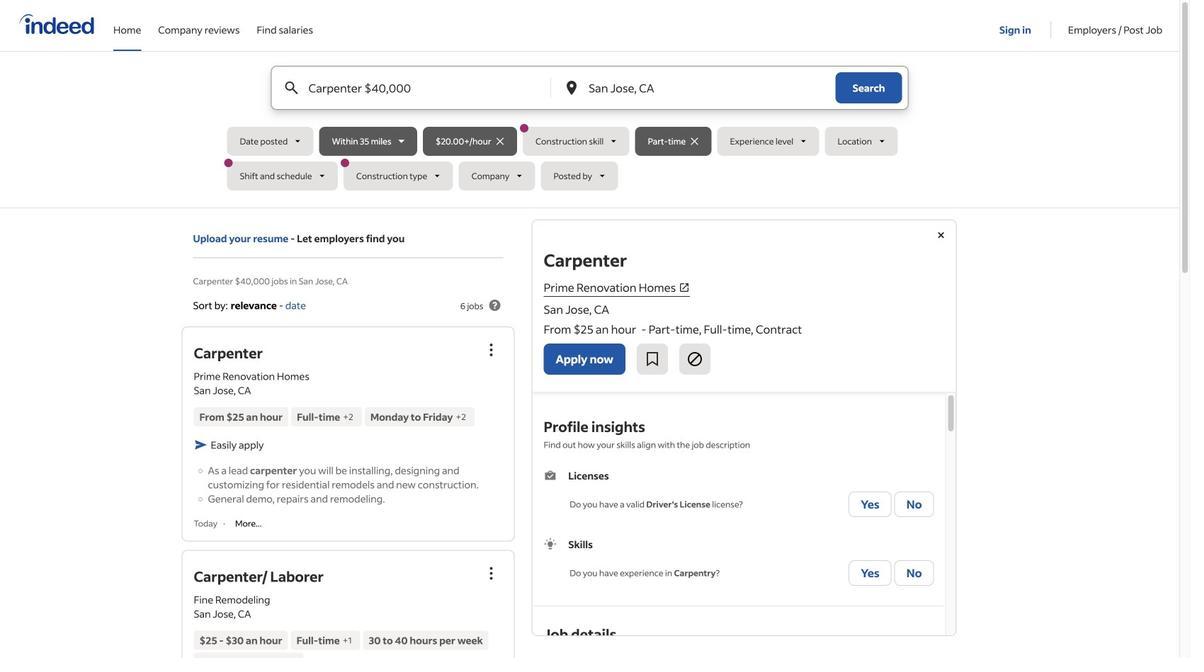 Task type: vqa. For each thing, say whether or not it's contained in the screenshot.
Skills group
yes



Task type: describe. For each thing, give the bounding box(es) containing it.
licenses group
[[544, 468, 934, 520]]

help icon image
[[486, 297, 503, 314]]

not interested image
[[687, 351, 704, 368]]

save this job image
[[644, 351, 661, 368]]

prime renovation homes (opens in a new tab) image
[[679, 282, 690, 293]]

job actions for carpenter/ laborer is collapsed image
[[483, 565, 500, 582]]



Task type: locate. For each thing, give the bounding box(es) containing it.
job actions for carpenter is collapsed image
[[483, 341, 500, 358]]

search: Job title, keywords, or company text field
[[306, 67, 527, 109]]

close job details image
[[933, 227, 950, 244]]

None search field
[[224, 66, 953, 196]]

skills group
[[544, 537, 934, 589]]

Edit location text field
[[586, 67, 807, 109]]



